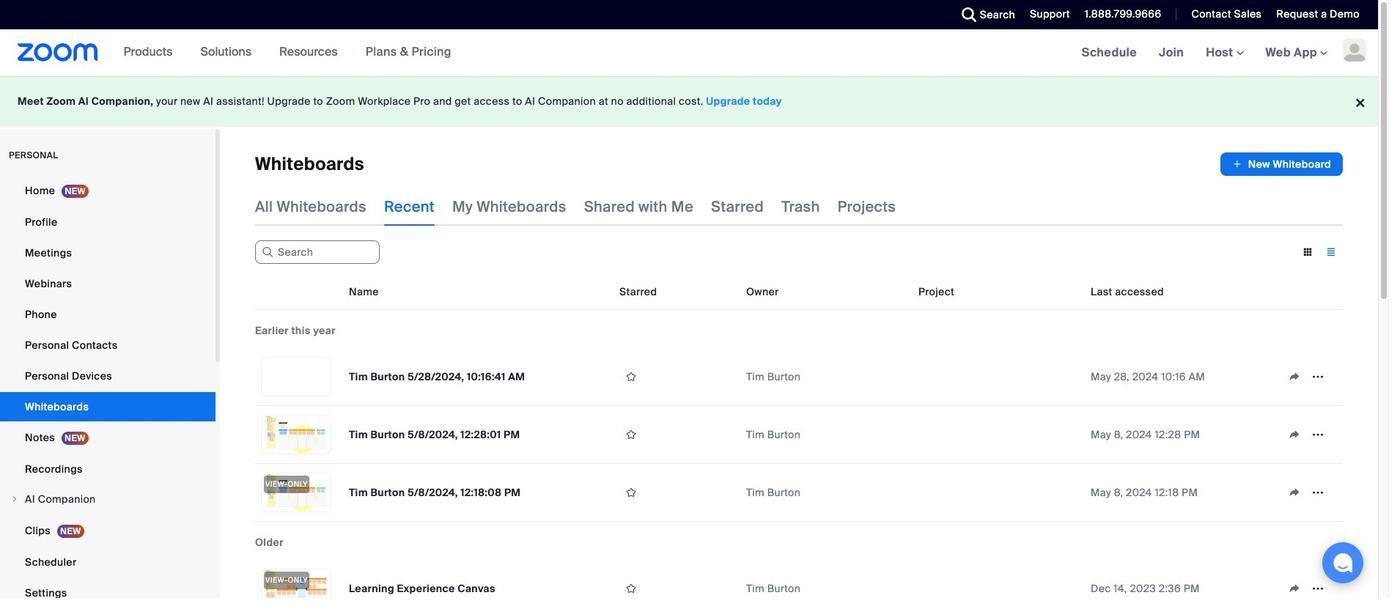 Task type: describe. For each thing, give the bounding box(es) containing it.
click to star the whiteboard tim burton 5/28/2024, 10:16:41 am image
[[620, 370, 643, 384]]

cell for more options for tim burton 5/8/2024, 12:18:08 pm icon
[[913, 464, 1085, 522]]

personal menu menu
[[0, 176, 216, 598]]

zoom logo image
[[18, 43, 98, 62]]

learning experience canvas element
[[349, 582, 496, 595]]

grid mode, not selected image
[[1297, 246, 1320, 259]]

meetings navigation
[[1071, 29, 1379, 77]]

thumbnail of tim burton 5/8/2024, 12:18:08 pm image
[[262, 474, 331, 512]]

tim burton 5/28/2024, 10:16:41 am element
[[349, 370, 525, 384]]

profile picture image
[[1343, 38, 1367, 62]]

more options for tim burton 5/8/2024, 12:18:08 pm image
[[1307, 486, 1330, 499]]

add image
[[1233, 157, 1243, 172]]

the whiteboard learning experience canvas is view only element
[[264, 572, 309, 590]]

share image
[[1283, 582, 1307, 595]]

tabs of all whiteboard page tab list
[[255, 188, 896, 226]]

tim burton 5/8/2024, 12:28:01 pm element
[[349, 428, 520, 441]]



Task type: locate. For each thing, give the bounding box(es) containing it.
0 vertical spatial application
[[1221, 153, 1343, 176]]

4 cell from the top
[[913, 560, 1085, 598]]

more options for tim burton 5/28/2024, 10:16:41 am image
[[1307, 370, 1330, 384]]

menu item
[[0, 485, 216, 515]]

the whiteboard tim burton 5/8/2024, 12:18:08 pm is view only element
[[264, 476, 309, 494]]

footer
[[0, 76, 1379, 127]]

2 cell from the top
[[913, 406, 1085, 464]]

banner
[[0, 29, 1379, 77]]

cell
[[913, 348, 1085, 406], [913, 406, 1085, 464], [913, 464, 1085, 522], [913, 560, 1085, 598]]

product information navigation
[[98, 29, 463, 76]]

more options for tim burton 5/8/2024, 12:28:01 pm image
[[1307, 428, 1330, 441]]

1 vertical spatial application
[[1283, 578, 1338, 598]]

Search text field
[[255, 241, 380, 264]]

thumbnail of tim burton 5/8/2024, 12:28:01 pm image
[[262, 416, 331, 454]]

more options for learning experience canvas image
[[1307, 582, 1330, 595]]

tim burton 5/8/2024, 12:18:08 pm element
[[349, 486, 521, 499]]

cell for 'more options for tim burton 5/8/2024, 12:28:01 pm' image
[[913, 406, 1085, 464]]

thumbnail of learning experience canvas image
[[262, 570, 331, 598]]

open chat image
[[1333, 553, 1354, 573]]

3 cell from the top
[[913, 464, 1085, 522]]

click to star the whiteboard tim burton 5/8/2024, 12:28:01 pm image
[[620, 428, 643, 441]]

thumbnail of tim burton 5/28/2024, 10:16:41 am image
[[262, 358, 331, 396]]

click to star the whiteboard learning experience canvas image
[[620, 582, 643, 595]]

list mode, selected image
[[1320, 246, 1343, 259]]

right image
[[10, 495, 19, 504]]

click to star the whiteboard tim burton 5/8/2024, 12:18:08 pm image
[[620, 486, 643, 499]]

application
[[1221, 153, 1343, 176], [1283, 578, 1338, 598]]

1 cell from the top
[[913, 348, 1085, 406]]

cell for more options for tim burton 5/28/2024, 10:16:41 am icon
[[913, 348, 1085, 406]]



Task type: vqa. For each thing, say whether or not it's contained in the screenshot.
meeting to the right
no



